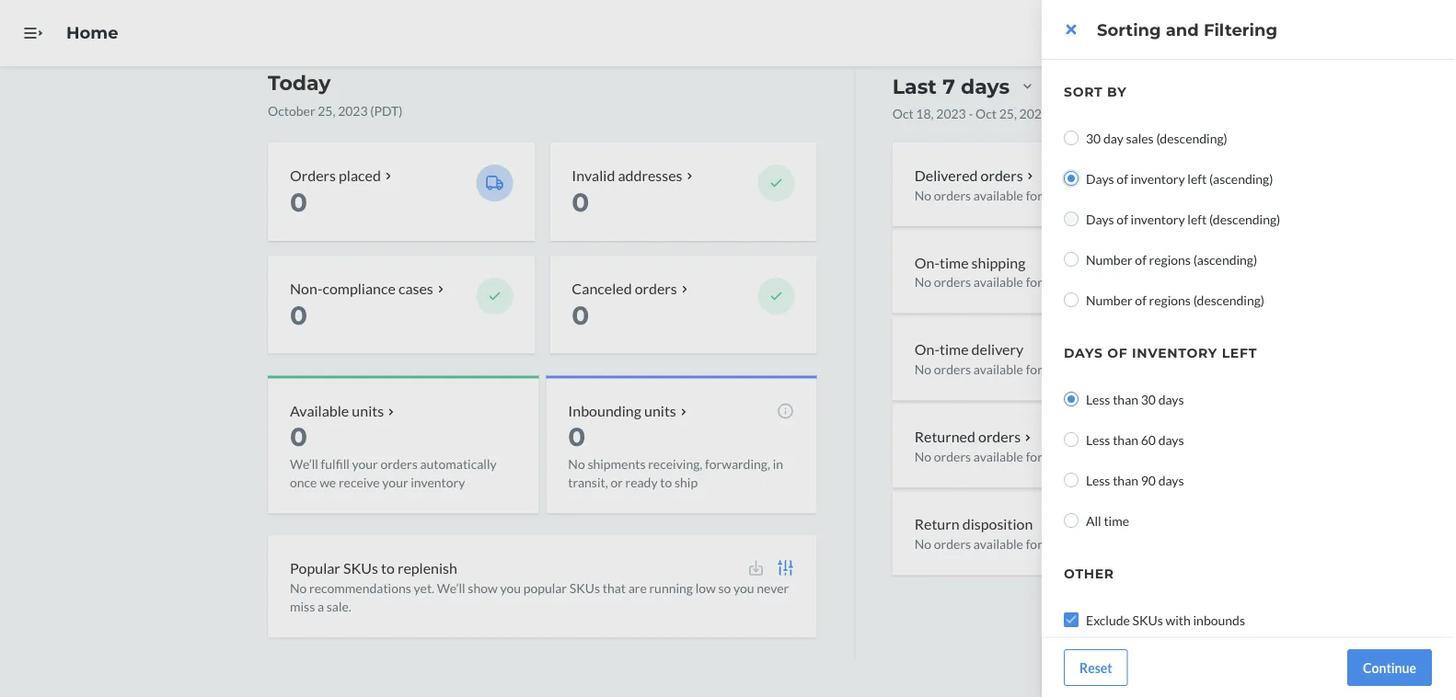 Task type: locate. For each thing, give the bounding box(es) containing it.
skus
[[1133, 613, 1163, 628]]

2 vertical spatial left
[[1222, 346, 1258, 361]]

0 vertical spatial 30
[[1086, 130, 1101, 146]]

30 day sales (descending)
[[1086, 130, 1228, 146]]

1 regions from the top
[[1149, 252, 1191, 267]]

of for number of regions (descending)
[[1135, 292, 1147, 308]]

None radio
[[1064, 171, 1079, 186], [1064, 293, 1079, 307], [1064, 392, 1079, 407], [1064, 433, 1079, 447], [1064, 171, 1079, 186], [1064, 293, 1079, 307], [1064, 392, 1079, 407], [1064, 433, 1079, 447]]

left
[[1188, 171, 1207, 186], [1188, 211, 1207, 227], [1222, 346, 1258, 361]]

left for (descending)
[[1188, 211, 1207, 227]]

left up the days of inventory left (descending)
[[1188, 171, 1207, 186]]

of up the "number of regions (descending)"
[[1135, 252, 1147, 267]]

number
[[1086, 252, 1133, 267], [1086, 292, 1133, 308]]

1 vertical spatial inventory
[[1131, 211, 1185, 227]]

0 vertical spatial (descending)
[[1157, 130, 1228, 146]]

less up all
[[1086, 473, 1111, 488]]

30 left day
[[1086, 130, 1101, 146]]

60
[[1141, 432, 1156, 448]]

less than 60 days
[[1086, 432, 1184, 448]]

1 vertical spatial left
[[1188, 211, 1207, 227]]

0 vertical spatial less
[[1086, 392, 1111, 407]]

1 vertical spatial (ascending)
[[1194, 252, 1258, 267]]

0 vertical spatial than
[[1113, 392, 1139, 407]]

30
[[1086, 130, 1101, 146], [1141, 392, 1156, 407]]

None radio
[[1064, 131, 1079, 145], [1064, 212, 1079, 226], [1064, 252, 1079, 267], [1064, 473, 1079, 488], [1064, 514, 1079, 528], [1064, 131, 1079, 145], [1064, 212, 1079, 226], [1064, 252, 1079, 267], [1064, 473, 1079, 488], [1064, 514, 1079, 528]]

inventory up number of regions (ascending)
[[1131, 211, 1185, 227]]

days of inventory left
[[1064, 346, 1258, 361]]

of down day
[[1117, 171, 1129, 186]]

time
[[1104, 513, 1130, 529]]

days right 90
[[1159, 473, 1184, 488]]

less up less than 60 days
[[1086, 392, 1111, 407]]

2 vertical spatial inventory
[[1132, 346, 1218, 361]]

number up the "number of regions (descending)"
[[1086, 252, 1133, 267]]

than
[[1113, 392, 1139, 407], [1113, 432, 1139, 448], [1113, 473, 1139, 488]]

inventory down 30 day sales (descending)
[[1131, 171, 1185, 186]]

sorting and filtering
[[1097, 19, 1278, 40]]

1 vertical spatial regions
[[1149, 292, 1191, 308]]

1 vertical spatial number
[[1086, 292, 1133, 308]]

number of regions (descending)
[[1086, 292, 1265, 308]]

2 less from the top
[[1086, 432, 1111, 448]]

less for less than 60 days
[[1086, 432, 1111, 448]]

days of inventory left (ascending)
[[1086, 171, 1274, 186]]

days right '60' on the bottom of page
[[1159, 432, 1184, 448]]

than up less than 60 days
[[1113, 392, 1139, 407]]

reset
[[1080, 661, 1113, 676]]

number for number of regions (descending)
[[1086, 292, 1133, 308]]

1 vertical spatial days
[[1086, 211, 1115, 227]]

number of regions (ascending)
[[1086, 252, 1258, 267]]

of down number of regions (ascending)
[[1135, 292, 1147, 308]]

(ascending)
[[1210, 171, 1274, 186], [1194, 252, 1258, 267]]

(ascending) down the days of inventory left (descending)
[[1194, 252, 1258, 267]]

0 vertical spatial regions
[[1149, 252, 1191, 267]]

0 vertical spatial number
[[1086, 252, 1133, 267]]

inventory down the "number of regions (descending)"
[[1132, 346, 1218, 361]]

of for days of inventory left (ascending)
[[1117, 171, 1129, 186]]

regions for (ascending)
[[1149, 252, 1191, 267]]

with
[[1166, 613, 1191, 628]]

reset button
[[1064, 650, 1128, 687]]

(descending) down number of regions (ascending)
[[1194, 292, 1265, 308]]

3 less from the top
[[1086, 473, 1111, 488]]

2 days from the top
[[1086, 211, 1115, 227]]

days for less than 60 days
[[1159, 432, 1184, 448]]

left down the "number of regions (descending)"
[[1222, 346, 1258, 361]]

exclude skus with inbounds
[[1086, 613, 1246, 628]]

(descending)
[[1157, 130, 1228, 146], [1210, 211, 1281, 227], [1194, 292, 1265, 308]]

(descending) up days of inventory left (ascending)
[[1157, 130, 1228, 146]]

of for days of inventory left
[[1108, 346, 1128, 361]]

3 than from the top
[[1113, 473, 1139, 488]]

than left '60' on the bottom of page
[[1113, 432, 1139, 448]]

0 vertical spatial inventory
[[1131, 171, 1185, 186]]

0 vertical spatial left
[[1188, 171, 1207, 186]]

of up less than 30 days
[[1108, 346, 1128, 361]]

and
[[1166, 19, 1199, 40]]

1 less from the top
[[1086, 392, 1111, 407]]

1 vertical spatial than
[[1113, 432, 1139, 448]]

days down days of inventory left
[[1159, 392, 1184, 407]]

1 than from the top
[[1113, 392, 1139, 407]]

less left '60' on the bottom of page
[[1086, 432, 1111, 448]]

1 vertical spatial 30
[[1141, 392, 1156, 407]]

than for 30
[[1113, 392, 1139, 407]]

sales
[[1126, 130, 1154, 146]]

2 vertical spatial than
[[1113, 473, 1139, 488]]

None checkbox
[[1064, 613, 1079, 628]]

than left 90
[[1113, 473, 1139, 488]]

(descending) down days of inventory left (ascending)
[[1210, 211, 1281, 227]]

left for (ascending)
[[1188, 171, 1207, 186]]

filtering
[[1204, 19, 1278, 40]]

regions down number of regions (ascending)
[[1149, 292, 1191, 308]]

less
[[1086, 392, 1111, 407], [1086, 432, 1111, 448], [1086, 473, 1111, 488]]

1 vertical spatial less
[[1086, 432, 1111, 448]]

by
[[1108, 84, 1127, 100]]

1 number from the top
[[1086, 252, 1133, 267]]

1 days from the top
[[1086, 171, 1115, 186]]

days
[[1086, 171, 1115, 186], [1086, 211, 1115, 227]]

inventory for (descending)
[[1131, 211, 1185, 227]]

2 number from the top
[[1086, 292, 1133, 308]]

number up days of inventory left
[[1086, 292, 1133, 308]]

2 vertical spatial (descending)
[[1194, 292, 1265, 308]]

less than 30 days
[[1086, 392, 1184, 407]]

2 regions from the top
[[1149, 292, 1191, 308]]

less for less than 30 days
[[1086, 392, 1111, 407]]

2 than from the top
[[1113, 432, 1139, 448]]

left down days of inventory left (ascending)
[[1188, 211, 1207, 227]]

continue
[[1364, 661, 1417, 676]]

regions up the "number of regions (descending)"
[[1149, 252, 1191, 267]]

0 vertical spatial days
[[1086, 171, 1115, 186]]

continue button
[[1348, 650, 1432, 687]]

regions
[[1149, 252, 1191, 267], [1149, 292, 1191, 308]]

(descending) for 30 day sales (descending)
[[1157, 130, 1228, 146]]

30 up '60' on the bottom of page
[[1141, 392, 1156, 407]]

of
[[1117, 171, 1129, 186], [1117, 211, 1129, 227], [1135, 252, 1147, 267], [1135, 292, 1147, 308], [1108, 346, 1128, 361]]

days
[[1064, 346, 1103, 361], [1159, 392, 1184, 407], [1159, 432, 1184, 448], [1159, 473, 1184, 488]]

of up number of regions (ascending)
[[1117, 211, 1129, 227]]

inventory
[[1131, 171, 1185, 186], [1131, 211, 1185, 227], [1132, 346, 1218, 361]]

0 horizontal spatial 30
[[1086, 130, 1101, 146]]

2 vertical spatial less
[[1086, 473, 1111, 488]]

(ascending) up the days of inventory left (descending)
[[1210, 171, 1274, 186]]



Task type: vqa. For each thing, say whether or not it's contained in the screenshot.
process within the Return to your location Don't need us to process your returns? Get returns sent directly back to you instead.
no



Task type: describe. For each thing, give the bounding box(es) containing it.
days up less than 30 days
[[1064, 346, 1103, 361]]

days for days of inventory left (ascending)
[[1086, 171, 1115, 186]]

inbounds
[[1194, 613, 1246, 628]]

0 vertical spatial (ascending)
[[1210, 171, 1274, 186]]

1 vertical spatial (descending)
[[1210, 211, 1281, 227]]

day
[[1104, 130, 1124, 146]]

90
[[1141, 473, 1156, 488]]

(descending) for number of regions (descending)
[[1194, 292, 1265, 308]]

exclude
[[1086, 613, 1130, 628]]

inventory for (ascending)
[[1131, 171, 1185, 186]]

of for number of regions (ascending)
[[1135, 252, 1147, 267]]

sort by
[[1064, 84, 1127, 100]]

sort
[[1064, 84, 1103, 100]]

sorting
[[1097, 19, 1162, 40]]

than for 60
[[1113, 432, 1139, 448]]

less than 90 days
[[1086, 473, 1184, 488]]

less for less than 90 days
[[1086, 473, 1111, 488]]

of for days of inventory left (descending)
[[1117, 211, 1129, 227]]

days for less than 90 days
[[1159, 473, 1184, 488]]

days of inventory left (descending)
[[1086, 211, 1281, 227]]

than for 90
[[1113, 473, 1139, 488]]

number for number of regions (ascending)
[[1086, 252, 1133, 267]]

days for days of inventory left (descending)
[[1086, 211, 1115, 227]]

days for less than 30 days
[[1159, 392, 1184, 407]]

close image
[[1067, 22, 1077, 37]]

all time
[[1086, 513, 1130, 529]]

1 horizontal spatial 30
[[1141, 392, 1156, 407]]

regions for (descending)
[[1149, 292, 1191, 308]]

all
[[1086, 513, 1102, 529]]

other
[[1064, 567, 1115, 582]]



